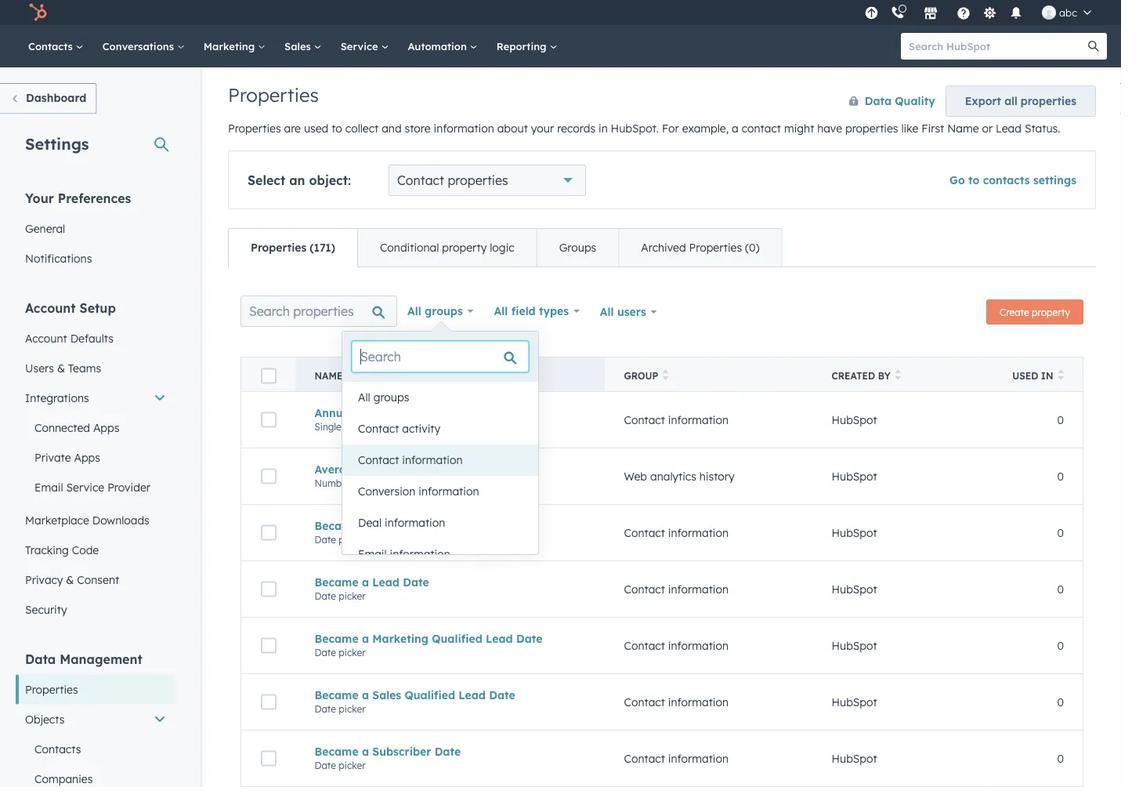 Task type: vqa. For each thing, say whether or not it's contained in the screenshot.
Preferences
yes



Task type: locate. For each thing, give the bounding box(es) containing it.
property left logic
[[442, 241, 487, 254]]

press to sort. image for used in
[[1059, 369, 1065, 380]]

1 vertical spatial apps
[[74, 450, 100, 464]]

name left or
[[948, 122, 980, 135]]

3 hubspot from the top
[[832, 526, 878, 540]]

0 for became a customer date
[[1058, 526, 1065, 540]]

picker inside the became a lead date date picker
[[339, 590, 366, 602]]

sales inside sales link
[[285, 40, 314, 53]]

annual revenue single-line text
[[315, 406, 403, 433]]

1 vertical spatial property
[[1033, 306, 1071, 318]]

qualified up became a sales qualified lead date button
[[432, 632, 483, 645]]

2 picker from the top
[[339, 590, 366, 602]]

all groups inside popup button
[[408, 304, 463, 318]]

2 horizontal spatial properties
[[1021, 94, 1077, 108]]

lead down became a lead date button
[[486, 632, 513, 645]]

0 vertical spatial all groups
[[408, 304, 463, 318]]

name left ascending sort. press to sort descending. element
[[315, 370, 343, 382]]

1 vertical spatial contacts link
[[16, 734, 176, 764]]

press to sort. element for used in
[[1059, 369, 1065, 383]]

7 0 from the top
[[1058, 752, 1065, 765]]

archived properties (0) link
[[619, 229, 782, 267]]

number
[[315, 477, 351, 489]]

logic
[[490, 241, 515, 254]]

became a sales qualified lead date button
[[315, 688, 587, 702]]

1 hubspot from the top
[[832, 413, 878, 427]]

all field types
[[494, 304, 569, 318]]

3 press to sort. element from the left
[[1059, 369, 1065, 383]]

press to sort. image inside created by button
[[896, 369, 902, 380]]

1 vertical spatial to
[[969, 173, 980, 187]]

marketing left sales link
[[204, 40, 258, 53]]

5 picker from the top
[[339, 760, 366, 771]]

0 vertical spatial property
[[442, 241, 487, 254]]

sales up subscriber
[[373, 688, 402, 702]]

picker inside became a subscriber date date picker
[[339, 760, 366, 771]]

all field types button
[[484, 296, 590, 327]]

a for became a sales qualified lead date
[[362, 688, 369, 702]]

tab panel
[[228, 267, 1097, 787]]

qualified down became a marketing qualified lead date date picker
[[405, 688, 456, 702]]

1 horizontal spatial data
[[865, 94, 892, 108]]

data inside data management element
[[25, 651, 56, 667]]

became a subscriber date button
[[315, 745, 587, 758]]

& right privacy
[[66, 573, 74, 586]]

became a lead date button
[[315, 575, 587, 589]]

contact information for became a marketing qualified lead date
[[624, 639, 729, 652]]

3 0 from the top
[[1058, 526, 1065, 540]]

all inside all groups popup button
[[408, 304, 422, 318]]

2 account from the top
[[25, 331, 67, 345]]

0 vertical spatial account
[[25, 300, 76, 316]]

data left quality
[[865, 94, 892, 108]]

service
[[341, 40, 381, 53], [66, 480, 104, 494]]

1 0 from the top
[[1058, 413, 1065, 427]]

all up revenue
[[358, 390, 371, 404]]

2 horizontal spatial press to sort. element
[[1059, 369, 1065, 383]]

& for privacy
[[66, 573, 74, 586]]

all users button
[[590, 296, 668, 329]]

4 hubspot from the top
[[832, 582, 878, 596]]

1 horizontal spatial sales
[[373, 688, 402, 702]]

& right "users" at the left
[[57, 361, 65, 375]]

1 vertical spatial contacts
[[34, 742, 81, 756]]

sales right marketing link
[[285, 40, 314, 53]]

properties down data quality button
[[846, 122, 899, 135]]

data quality button
[[833, 85, 937, 117]]

defaults
[[70, 331, 114, 345]]

Search search field
[[241, 296, 397, 327], [352, 341, 529, 372]]

for
[[662, 122, 680, 135]]

property
[[442, 241, 487, 254], [1033, 306, 1071, 318]]

records
[[558, 122, 596, 135]]

press to sort. element inside group button
[[663, 369, 669, 383]]

groups up revenue
[[374, 390, 410, 404]]

line
[[345, 421, 361, 433]]

groups down conditional property logic link
[[425, 304, 463, 318]]

tab list containing properties (171)
[[228, 228, 783, 267]]

0 vertical spatial data
[[865, 94, 892, 108]]

2 vertical spatial properties
[[448, 172, 509, 188]]

marketing
[[204, 40, 258, 53], [373, 632, 429, 645]]

email inside account setup element
[[34, 480, 63, 494]]

marketing link
[[194, 25, 275, 67]]

example,
[[683, 122, 729, 135]]

became inside became a subscriber date date picker
[[315, 745, 359, 758]]

apps up the email service provider
[[74, 450, 100, 464]]

in
[[599, 122, 608, 135]]

data for data management
[[25, 651, 56, 667]]

abc menu
[[861, 0, 1103, 25]]

all groups up revenue
[[358, 390, 410, 404]]

0 horizontal spatial name
[[315, 370, 343, 382]]

press to sort. element
[[663, 369, 669, 383], [896, 369, 902, 383], [1059, 369, 1065, 383]]

0 vertical spatial sales
[[285, 40, 314, 53]]

6 hubspot from the top
[[832, 695, 878, 709]]

groups link
[[537, 229, 619, 267]]

your preferences element
[[16, 189, 176, 273]]

0 horizontal spatial email
[[34, 480, 63, 494]]

email service provider link
[[16, 472, 176, 502]]

deal information button
[[343, 507, 539, 539]]

1 picker from the top
[[339, 534, 366, 545]]

became inside became a marketing qualified lead date date picker
[[315, 632, 359, 645]]

search search field down (171)
[[241, 296, 397, 327]]

calling icon button
[[885, 2, 912, 23]]

subscriber
[[373, 745, 431, 758]]

activity
[[402, 422, 441, 436]]

properties
[[228, 83, 319, 107], [228, 122, 281, 135], [251, 241, 307, 254], [690, 241, 743, 254], [25, 682, 78, 696]]

all left field
[[494, 304, 508, 318]]

properties up objects
[[25, 682, 78, 696]]

list box containing all groups
[[343, 382, 539, 570]]

contact properties button
[[389, 165, 586, 196]]

press to sort. image inside 'used in' button
[[1059, 369, 1065, 380]]

all inside all field types popup button
[[494, 304, 508, 318]]

a left customer
[[362, 519, 369, 533]]

field
[[512, 304, 536, 318]]

0 for average pageviews
[[1058, 469, 1065, 483]]

became inside the became a lead date date picker
[[315, 575, 359, 589]]

1 horizontal spatial groups
[[425, 304, 463, 318]]

ascending sort. press to sort descending. element
[[348, 369, 353, 383]]

all groups button
[[343, 382, 539, 413]]

sales link
[[275, 25, 331, 67]]

became inside became a customer date date picker
[[315, 519, 359, 533]]

users
[[618, 305, 647, 319]]

created by button
[[813, 357, 990, 392]]

email down became a customer date date picker
[[358, 547, 387, 561]]

1 vertical spatial &
[[66, 573, 74, 586]]

account for account setup
[[25, 300, 76, 316]]

0 vertical spatial service
[[341, 40, 381, 53]]

1 vertical spatial all groups
[[358, 390, 410, 404]]

a inside became a customer date date picker
[[362, 519, 369, 533]]

1 vertical spatial sales
[[373, 688, 402, 702]]

picker inside became a marketing qualified lead date date picker
[[339, 647, 366, 658]]

became
[[315, 519, 359, 533], [315, 575, 359, 589], [315, 632, 359, 645], [315, 688, 359, 702], [315, 745, 359, 758]]

press to sort. element right by at the top of the page
[[896, 369, 902, 383]]

1 horizontal spatial &
[[66, 573, 74, 586]]

contact for became a lead date
[[624, 582, 666, 596]]

0 horizontal spatial groups
[[374, 390, 410, 404]]

settings
[[1034, 173, 1077, 187]]

private apps link
[[16, 443, 176, 472]]

annual revenue button
[[315, 406, 587, 420]]

contacts up companies
[[34, 742, 81, 756]]

1 vertical spatial groups
[[374, 390, 410, 404]]

properties up are
[[228, 83, 319, 107]]

all inside all groups button
[[358, 390, 371, 404]]

press to sort. image right the in
[[1059, 369, 1065, 380]]

1 horizontal spatial property
[[1033, 306, 1071, 318]]

a
[[732, 122, 739, 135], [362, 519, 369, 533], [362, 575, 369, 589], [362, 632, 369, 645], [362, 688, 369, 702], [362, 745, 369, 758]]

code
[[72, 543, 99, 557]]

all left users on the right top of page
[[600, 305, 614, 319]]

5 0 from the top
[[1058, 639, 1065, 652]]

press to sort. element inside 'used in' button
[[1059, 369, 1065, 383]]

1 vertical spatial marketing
[[373, 632, 429, 645]]

object:
[[309, 172, 351, 188]]

0 vertical spatial marketing
[[204, 40, 258, 53]]

0 horizontal spatial properties
[[448, 172, 509, 188]]

hubspot for average pageviews
[[832, 469, 878, 483]]

reporting
[[497, 40, 550, 53]]

properties (171) link
[[229, 229, 357, 267]]

conversations
[[102, 40, 177, 53]]

2 press to sort. element from the left
[[896, 369, 902, 383]]

a for became a customer date
[[362, 519, 369, 533]]

1 press to sort. element from the left
[[663, 369, 669, 383]]

private apps
[[34, 450, 100, 464]]

list box
[[343, 382, 539, 570]]

contacts link down hubspot link
[[19, 25, 93, 67]]

contacts
[[984, 173, 1031, 187]]

marketing down the became a lead date date picker
[[373, 632, 429, 645]]

1 became from the top
[[315, 519, 359, 533]]

date
[[429, 519, 455, 533], [315, 534, 336, 545], [403, 575, 429, 589], [315, 590, 336, 602], [517, 632, 543, 645], [315, 647, 336, 658], [489, 688, 516, 702], [315, 703, 336, 715], [435, 745, 461, 758], [315, 760, 336, 771]]

0 vertical spatial apps
[[93, 421, 120, 434]]

3 picker from the top
[[339, 647, 366, 658]]

email for email information
[[358, 547, 387, 561]]

a up became a subscriber date date picker
[[362, 688, 369, 702]]

1 vertical spatial account
[[25, 331, 67, 345]]

0 vertical spatial search search field
[[241, 296, 397, 327]]

lead inside became a marketing qualified lead date date picker
[[486, 632, 513, 645]]

1 horizontal spatial email
[[358, 547, 387, 561]]

a inside the became a lead date date picker
[[362, 575, 369, 589]]

account inside "link"
[[25, 331, 67, 345]]

0 vertical spatial groups
[[425, 304, 463, 318]]

a inside became a marketing qualified lead date date picker
[[362, 632, 369, 645]]

service right sales link
[[341, 40, 381, 53]]

picker for subscriber
[[339, 760, 366, 771]]

0 vertical spatial properties
[[1021, 94, 1077, 108]]

became inside became a sales qualified lead date date picker
[[315, 688, 359, 702]]

about
[[498, 122, 528, 135]]

0 for became a sales qualified lead date
[[1058, 695, 1065, 709]]

Search HubSpot search field
[[902, 33, 1094, 60]]

0 horizontal spatial service
[[66, 480, 104, 494]]

became for became a subscriber date
[[315, 745, 359, 758]]

press to sort. image right by at the top of the page
[[896, 369, 902, 380]]

service down private apps link
[[66, 480, 104, 494]]

0 horizontal spatial press to sort. element
[[663, 369, 669, 383]]

press to sort. image
[[896, 369, 902, 380], [1059, 369, 1065, 380]]

properties left (0)
[[690, 241, 743, 254]]

first
[[922, 122, 945, 135]]

qualified inside became a sales qualified lead date date picker
[[405, 688, 456, 702]]

1 horizontal spatial name
[[948, 122, 980, 135]]

0 horizontal spatial property
[[442, 241, 487, 254]]

service link
[[331, 25, 399, 67]]

0 horizontal spatial sales
[[285, 40, 314, 53]]

2 press to sort. image from the left
[[1059, 369, 1065, 380]]

a left subscriber
[[362, 745, 369, 758]]

press to sort. image for created by
[[896, 369, 902, 380]]

a inside became a subscriber date date picker
[[362, 745, 369, 758]]

property inside button
[[1033, 306, 1071, 318]]

1 vertical spatial service
[[66, 480, 104, 494]]

0 for became a subscriber date
[[1058, 752, 1065, 765]]

all users
[[600, 305, 647, 319]]

groups inside button
[[374, 390, 410, 404]]

qualified for sales
[[405, 688, 456, 702]]

0 horizontal spatial marketing
[[204, 40, 258, 53]]

downloads
[[92, 513, 150, 527]]

press to sort. element right the in
[[1059, 369, 1065, 383]]

contact for became a marketing qualified lead date
[[624, 639, 666, 652]]

became a marketing qualified lead date button
[[315, 632, 587, 645]]

lead up became a subscriber date button
[[459, 688, 486, 702]]

0 horizontal spatial to
[[332, 122, 343, 135]]

email inside button
[[358, 547, 387, 561]]

6 0 from the top
[[1058, 695, 1065, 709]]

(0)
[[746, 241, 760, 254]]

properties down about
[[448, 172, 509, 188]]

2 became from the top
[[315, 575, 359, 589]]

press to sort. image
[[663, 369, 669, 380]]

notifications button
[[1004, 0, 1030, 25]]

1 horizontal spatial properties
[[846, 122, 899, 135]]

account up the account defaults
[[25, 300, 76, 316]]

lead down email information
[[373, 575, 400, 589]]

all down conditional
[[408, 304, 422, 318]]

1 vertical spatial data
[[25, 651, 56, 667]]

to right go
[[969, 173, 980, 187]]

1 vertical spatial properties
[[846, 122, 899, 135]]

hubspot for became a customer date
[[832, 526, 878, 540]]

account up "users" at the left
[[25, 331, 67, 345]]

contacts link up companies
[[16, 734, 176, 764]]

conditional property logic link
[[357, 229, 537, 267]]

lead right or
[[997, 122, 1022, 135]]

contacts down hubspot link
[[28, 40, 76, 53]]

hubspot for became a marketing qualified lead date
[[832, 639, 878, 652]]

contact
[[398, 172, 444, 188], [624, 413, 666, 427], [358, 422, 399, 436], [358, 453, 399, 467], [624, 526, 666, 540], [624, 582, 666, 596], [624, 639, 666, 652], [624, 695, 666, 709], [624, 752, 666, 765]]

a down email information
[[362, 575, 369, 589]]

1 vertical spatial email
[[358, 547, 387, 561]]

general link
[[16, 214, 176, 243]]

users
[[25, 361, 54, 375]]

0 vertical spatial qualified
[[432, 632, 483, 645]]

1 horizontal spatial marketing
[[373, 632, 429, 645]]

information
[[434, 122, 495, 135], [669, 413, 729, 427], [402, 453, 463, 467], [419, 485, 479, 498], [385, 516, 446, 530], [669, 526, 729, 540], [390, 547, 451, 561], [669, 582, 729, 596], [669, 639, 729, 652], [669, 695, 729, 709], [669, 752, 729, 765]]

are
[[284, 122, 301, 135]]

a inside became a sales qualified lead date date picker
[[362, 688, 369, 702]]

0 horizontal spatial press to sort. image
[[896, 369, 902, 380]]

property right create at the top
[[1033, 306, 1071, 318]]

search search field up all groups button
[[352, 341, 529, 372]]

hubspot link
[[19, 3, 59, 22]]

7 hubspot from the top
[[832, 752, 878, 765]]

tab panel containing all groups
[[228, 267, 1097, 787]]

picker for lead
[[339, 590, 366, 602]]

a down the became a lead date date picker
[[362, 632, 369, 645]]

3 became from the top
[[315, 632, 359, 645]]

used
[[304, 122, 329, 135]]

properties up status.
[[1021, 94, 1077, 108]]

contact for became a subscriber date
[[624, 752, 666, 765]]

hubspot image
[[28, 3, 47, 22]]

(171)
[[310, 241, 335, 254]]

1 account from the top
[[25, 300, 76, 316]]

contact for became a customer date
[[624, 526, 666, 540]]

teams
[[68, 361, 101, 375]]

email
[[34, 480, 63, 494], [358, 547, 387, 561]]

5 became from the top
[[315, 745, 359, 758]]

4 became from the top
[[315, 688, 359, 702]]

&
[[57, 361, 65, 375], [66, 573, 74, 586]]

contact information for became a subscriber date
[[624, 752, 729, 765]]

1 vertical spatial name
[[315, 370, 343, 382]]

data management element
[[16, 650, 176, 787]]

5 hubspot from the top
[[832, 639, 878, 652]]

0 horizontal spatial &
[[57, 361, 65, 375]]

1 press to sort. image from the left
[[896, 369, 902, 380]]

0 vertical spatial email
[[34, 480, 63, 494]]

2 hubspot from the top
[[832, 469, 878, 483]]

sales
[[285, 40, 314, 53], [373, 688, 402, 702]]

data inside data quality button
[[865, 94, 892, 108]]

data down security
[[25, 651, 56, 667]]

all groups down conditional property logic link
[[408, 304, 463, 318]]

all
[[408, 304, 422, 318], [494, 304, 508, 318], [600, 305, 614, 319], [358, 390, 371, 404]]

4 picker from the top
[[339, 703, 366, 715]]

reporting link
[[487, 25, 567, 67]]

marketing inside became a marketing qualified lead date date picker
[[373, 632, 429, 645]]

1 horizontal spatial press to sort. image
[[1059, 369, 1065, 380]]

hubspot
[[832, 413, 878, 427], [832, 469, 878, 483], [832, 526, 878, 540], [832, 582, 878, 596], [832, 639, 878, 652], [832, 695, 878, 709], [832, 752, 878, 765]]

press to sort. element right the group
[[663, 369, 669, 383]]

became a lead date date picker
[[315, 575, 429, 602]]

4 0 from the top
[[1058, 582, 1065, 596]]

1 vertical spatial qualified
[[405, 688, 456, 702]]

email down private at bottom
[[34, 480, 63, 494]]

0 horizontal spatial data
[[25, 651, 56, 667]]

press to sort. element for created by
[[896, 369, 902, 383]]

all inside all users popup button
[[600, 305, 614, 319]]

all for all groups popup button
[[408, 304, 422, 318]]

1 horizontal spatial press to sort. element
[[896, 369, 902, 383]]

tab list
[[228, 228, 783, 267]]

2 0 from the top
[[1058, 469, 1065, 483]]

a for became a marketing qualified lead date
[[362, 632, 369, 645]]

0 vertical spatial name
[[948, 122, 980, 135]]

0 vertical spatial contacts link
[[19, 25, 93, 67]]

contact information for became a lead date
[[624, 582, 729, 596]]

account for account defaults
[[25, 331, 67, 345]]

to right the used
[[332, 122, 343, 135]]

picker inside became a customer date date picker
[[339, 534, 366, 545]]

0 vertical spatial &
[[57, 361, 65, 375]]

1 horizontal spatial to
[[969, 173, 980, 187]]

search search field inside tab panel
[[241, 296, 397, 327]]

properties left (171)
[[251, 241, 307, 254]]

apps down integrations button
[[93, 421, 120, 434]]

qualified inside became a marketing qualified lead date date picker
[[432, 632, 483, 645]]

users & teams
[[25, 361, 101, 375]]

archived
[[642, 241, 686, 254]]

press to sort. element inside created by button
[[896, 369, 902, 383]]

dashboard
[[26, 91, 87, 105]]



Task type: describe. For each thing, give the bounding box(es) containing it.
contacts link for companies link
[[16, 734, 176, 764]]

hubspot for annual revenue
[[832, 413, 878, 427]]

annual
[[315, 406, 353, 420]]

contact information for annual revenue
[[624, 413, 729, 427]]

contact inside contact activity button
[[358, 422, 399, 436]]

collect
[[346, 122, 379, 135]]

or
[[983, 122, 993, 135]]

contacts inside data management element
[[34, 742, 81, 756]]

contact inside contact information button
[[358, 453, 399, 467]]

picker for customer
[[339, 534, 366, 545]]

hubspot for became a sales qualified lead date
[[832, 695, 878, 709]]

contact information for became a customer date
[[624, 526, 729, 540]]

integrations
[[25, 391, 89, 405]]

contact for became a sales qualified lead date
[[624, 695, 666, 709]]

export all properties
[[966, 94, 1077, 108]]

picker inside became a sales qualified lead date date picker
[[339, 703, 366, 715]]

became for became a marketing qualified lead date
[[315, 632, 359, 645]]

information inside button
[[390, 547, 451, 561]]

contact inside contact properties popup button
[[398, 172, 444, 188]]

deal information
[[358, 516, 446, 530]]

conversion information
[[358, 485, 479, 498]]

marketplace downloads link
[[16, 505, 176, 535]]

apps for private apps
[[74, 450, 100, 464]]

setup
[[80, 300, 116, 316]]

hubspot for became a subscriber date
[[832, 752, 878, 765]]

a for became a subscriber date
[[362, 745, 369, 758]]

apps for connected apps
[[93, 421, 120, 434]]

all groups inside button
[[358, 390, 410, 404]]

connected
[[34, 421, 90, 434]]

contact properties
[[398, 172, 509, 188]]

archived properties (0)
[[642, 241, 760, 254]]

calling icon image
[[891, 6, 906, 20]]

hubspot.
[[611, 122, 659, 135]]

email information
[[358, 547, 451, 561]]

upgrade image
[[865, 7, 879, 21]]

properties inside archived properties (0) link
[[690, 241, 743, 254]]

export all properties button
[[946, 85, 1097, 117]]

all
[[1005, 94, 1018, 108]]

properties inside properties (171) 'link'
[[251, 241, 307, 254]]

conversations link
[[93, 25, 194, 67]]

properties left are
[[228, 122, 281, 135]]

preferences
[[58, 190, 131, 206]]

single-
[[315, 421, 345, 433]]

your
[[25, 190, 54, 206]]

consent
[[77, 573, 119, 586]]

used in
[[1013, 370, 1054, 382]]

became for became a customer date
[[315, 519, 359, 533]]

used in button
[[990, 357, 1084, 392]]

property for conditional
[[442, 241, 487, 254]]

became a sales qualified lead date date picker
[[315, 688, 516, 715]]

help image
[[957, 7, 971, 21]]

all for all field types popup button
[[494, 304, 508, 318]]

marketplaces image
[[924, 7, 939, 21]]

properties (171)
[[251, 241, 335, 254]]

search button
[[1081, 33, 1108, 60]]

became a marketing qualified lead date date picker
[[315, 632, 543, 658]]

users & teams link
[[16, 353, 176, 383]]

account setup element
[[16, 299, 176, 624]]

history
[[700, 469, 735, 483]]

email information button
[[343, 539, 539, 570]]

abc
[[1060, 6, 1078, 19]]

0 vertical spatial to
[[332, 122, 343, 135]]

by
[[879, 370, 891, 382]]

properties inside properties link
[[25, 682, 78, 696]]

connected apps
[[34, 421, 120, 434]]

ascending sort. press to sort descending. image
[[348, 369, 353, 380]]

properties inside export all properties button
[[1021, 94, 1077, 108]]

data for data quality
[[865, 94, 892, 108]]

email for email service provider
[[34, 480, 63, 494]]

companies link
[[16, 764, 176, 787]]

help button
[[951, 0, 978, 25]]

contact for annual revenue
[[624, 413, 666, 427]]

created by
[[832, 370, 891, 382]]

hubspot for became a lead date
[[832, 582, 878, 596]]

contact information inside button
[[358, 453, 463, 467]]

notifications link
[[16, 243, 176, 273]]

became for became a sales qualified lead date
[[315, 688, 359, 702]]

name inside button
[[315, 370, 343, 382]]

lead inside the became a lead date date picker
[[373, 575, 400, 589]]

contact information button
[[343, 445, 539, 476]]

companies
[[34, 772, 93, 786]]

contact information for became a sales qualified lead date
[[624, 695, 729, 709]]

lead inside became a sales qualified lead date date picker
[[459, 688, 486, 702]]

an
[[289, 172, 305, 188]]

group button
[[606, 357, 813, 392]]

quality
[[896, 94, 936, 108]]

search image
[[1089, 41, 1100, 52]]

property for create
[[1033, 306, 1071, 318]]

contact activity
[[358, 422, 441, 436]]

pageviews
[[363, 462, 422, 476]]

all for all users popup button
[[600, 305, 614, 319]]

marketplace downloads
[[25, 513, 150, 527]]

analytics
[[651, 469, 697, 483]]

became a customer date button
[[315, 519, 587, 533]]

general
[[25, 221, 65, 235]]

settings link
[[981, 4, 1000, 21]]

settings image
[[984, 7, 998, 21]]

in
[[1042, 370, 1054, 382]]

a for became a lead date
[[362, 575, 369, 589]]

dashboard link
[[0, 83, 97, 114]]

used
[[1013, 370, 1039, 382]]

connected apps link
[[16, 413, 176, 443]]

objects
[[25, 712, 65, 726]]

1 vertical spatial search search field
[[352, 341, 529, 372]]

& for users
[[57, 361, 65, 375]]

notifications
[[25, 251, 92, 265]]

groups inside popup button
[[425, 304, 463, 318]]

contact
[[742, 122, 782, 135]]

go to contacts settings button
[[950, 173, 1077, 187]]

tracking
[[25, 543, 69, 557]]

select an object:
[[248, 172, 351, 188]]

0 for became a marketing qualified lead date
[[1058, 639, 1065, 652]]

sales inside became a sales qualified lead date date picker
[[373, 688, 402, 702]]

and
[[382, 122, 402, 135]]

data management
[[25, 651, 142, 667]]

became for became a lead date
[[315, 575, 359, 589]]

security link
[[16, 595, 176, 624]]

qualified for marketing
[[432, 632, 483, 645]]

account defaults link
[[16, 323, 176, 353]]

0 for annual revenue
[[1058, 413, 1065, 427]]

web analytics history
[[624, 469, 735, 483]]

your preferences
[[25, 190, 131, 206]]

a left "contact"
[[732, 122, 739, 135]]

contacts link for conversations link at the left top of the page
[[19, 25, 93, 67]]

conversion
[[358, 485, 416, 498]]

privacy & consent
[[25, 573, 119, 586]]

data quality
[[865, 94, 936, 108]]

service inside account setup element
[[66, 480, 104, 494]]

privacy & consent link
[[16, 565, 176, 595]]

1 horizontal spatial service
[[341, 40, 381, 53]]

marketing inside marketing link
[[204, 40, 258, 53]]

notifications image
[[1010, 7, 1024, 21]]

upgrade link
[[862, 4, 882, 21]]

go to contacts settings
[[950, 173, 1077, 187]]

go
[[950, 173, 966, 187]]

marketplace
[[25, 513, 89, 527]]

name button
[[296, 357, 606, 392]]

0 vertical spatial contacts
[[28, 40, 76, 53]]

became a subscriber date date picker
[[315, 745, 461, 771]]

conversion information button
[[343, 476, 539, 507]]

select
[[248, 172, 286, 188]]

press to sort. element for group
[[663, 369, 669, 383]]

properties inside contact properties popup button
[[448, 172, 509, 188]]

marketplaces button
[[915, 0, 948, 25]]

gary orlando image
[[1043, 5, 1057, 20]]

privacy
[[25, 573, 63, 586]]

0 for became a lead date
[[1058, 582, 1065, 596]]

automation link
[[399, 25, 487, 67]]



